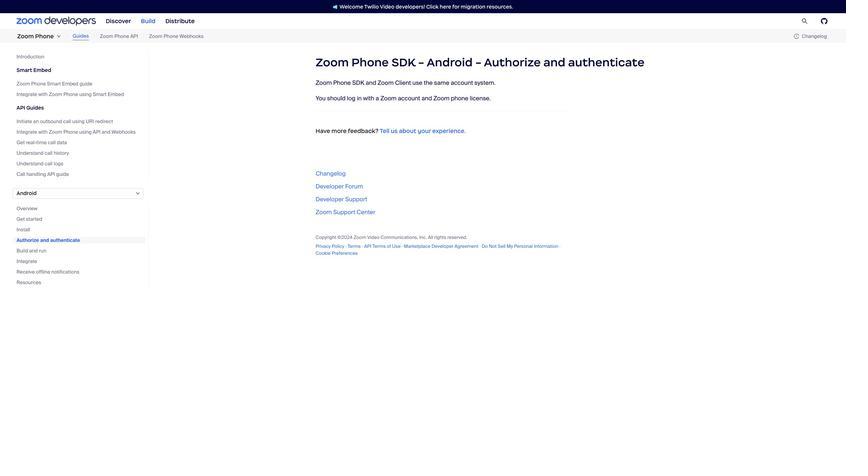 Task type: vqa. For each thing, say whether or not it's contained in the screenshot.
bottommost Video
yes



Task type: describe. For each thing, give the bounding box(es) containing it.
reserved.
[[448, 235, 467, 241]]

phone
[[451, 95, 469, 103]]

support for zoom
[[333, 209, 355, 217]]

receive
[[17, 269, 35, 276]]

same
[[434, 79, 449, 87]]

phone for zoom phone api
[[114, 33, 129, 40]]

zoom phone api
[[100, 33, 138, 40]]

do
[[482, 244, 488, 250]]

zoom inside copyright © 2024 zoom video communications, inc. all rights reserved. privacy policy · terms · api terms of use · marketplace developer agreement · do not sell my personal information · cookie preferences
[[354, 235, 366, 241]]

have more feedback? tell us about your experience.
[[316, 128, 466, 135]]

phone for zoom phone smart embed guide
[[31, 81, 46, 87]]

integrate for integrate with zoom phone using smart embed
[[17, 91, 37, 98]]

with left a
[[363, 95, 374, 103]]

phone for zoom phone sdk and zoom client use the same account system.
[[333, 79, 351, 87]]

sdk for and
[[352, 79, 364, 87]]

zoom phone
[[17, 33, 54, 40]]

zoom phone api link
[[100, 33, 138, 40]]

1 vertical spatial embed
[[62, 81, 78, 87]]

cookie preferences link
[[316, 251, 358, 257]]

outbound
[[40, 118, 62, 125]]

using for uri
[[72, 118, 85, 125]]

webhooks inside menu
[[112, 129, 136, 136]]

developers!
[[396, 3, 425, 10]]

integrate with zoom phone using smart embed
[[17, 91, 124, 98]]

©
[[338, 235, 341, 241]]

in
[[357, 95, 362, 103]]

0 horizontal spatial embed
[[33, 67, 51, 73]]

use
[[413, 79, 423, 87]]

the
[[424, 79, 433, 87]]

2024
[[341, 235, 353, 241]]

get started
[[17, 216, 42, 223]]

marketplace
[[404, 244, 431, 250]]

privacy
[[316, 244, 331, 250]]

client
[[395, 79, 411, 87]]

integrate with zoom phone using api and webhooks
[[17, 129, 136, 136]]

an
[[33, 118, 39, 125]]

you should log in with a zoom account and zoom phone license.
[[316, 95, 491, 103]]

developer for developer support
[[316, 196, 344, 204]]

with for integrate with zoom phone using smart embed
[[38, 91, 48, 98]]

0 vertical spatial guide
[[80, 81, 92, 87]]

build and run
[[17, 248, 46, 255]]

0 horizontal spatial smart
[[17, 67, 32, 73]]

1 · from the left
[[345, 244, 347, 250]]

with for integrate with zoom phone using api and webhooks
[[38, 129, 48, 136]]

call up integrate with zoom phone using api and webhooks
[[63, 118, 71, 125]]

click
[[426, 3, 439, 10]]

sell
[[498, 244, 506, 250]]

about
[[399, 128, 416, 135]]

your
[[418, 128, 431, 135]]

cookie
[[316, 251, 331, 257]]

tell us about your experience. link
[[380, 128, 466, 135]]

log
[[347, 95, 356, 103]]

api inside zoom phone api link
[[130, 33, 138, 40]]

zoom phone webhooks
[[149, 33, 204, 40]]

api guides
[[17, 105, 44, 111]]

build
[[17, 248, 28, 255]]

authenticate inside menu
[[50, 237, 80, 244]]

data
[[57, 140, 67, 146]]

started
[[26, 216, 42, 223]]

use
[[392, 244, 401, 250]]

0 vertical spatial guides
[[73, 33, 89, 39]]

integrate for integrate with zoom phone using api and webhooks
[[17, 129, 37, 136]]

initiate an outbound call using uri redirect
[[17, 118, 113, 125]]

call left logs
[[45, 161, 53, 167]]

information
[[534, 244, 558, 250]]

smart embed
[[17, 67, 51, 73]]

copyright
[[316, 235, 336, 241]]

not
[[489, 244, 497, 250]]

call
[[17, 171, 25, 178]]

handling
[[26, 171, 46, 178]]

introduction
[[17, 54, 44, 60]]

history
[[54, 150, 69, 157]]

center
[[357, 209, 375, 217]]

call handling api guide
[[17, 171, 69, 178]]

zoom support center link
[[316, 209, 375, 217]]

zoom phone sdk - android - authorize and authenticate
[[316, 55, 645, 70]]

developer support
[[316, 196, 367, 204]]

communications,
[[381, 235, 418, 241]]

welcome twilio video developers! click here for migration resources.
[[340, 3, 513, 10]]

4 · from the left
[[480, 244, 481, 250]]

notifications
[[51, 269, 79, 276]]

tell
[[380, 128, 390, 135]]

understand call history
[[17, 150, 69, 157]]

preferences
[[332, 251, 358, 257]]

agreement
[[455, 244, 479, 250]]

2 - from the left
[[475, 55, 482, 70]]

policy
[[332, 244, 344, 250]]

initiate
[[17, 118, 32, 125]]

welcome twilio video developers! click here for migration resources. link
[[326, 3, 520, 10]]

for
[[453, 3, 460, 10]]

redirect
[[95, 118, 113, 125]]

developer forum
[[316, 183, 363, 191]]

guides inside menu
[[26, 105, 44, 111]]

0 horizontal spatial changelog
[[316, 170, 346, 178]]

0 horizontal spatial android
[[17, 190, 37, 197]]

of
[[387, 244, 391, 250]]

get real-time call data
[[17, 140, 67, 146]]

phone for zoom phone webhooks
[[164, 33, 178, 40]]

uri
[[86, 118, 94, 125]]



Task type: locate. For each thing, give the bounding box(es) containing it.
1 vertical spatial get
[[17, 216, 25, 223]]

0 vertical spatial android
[[427, 55, 473, 70]]

2 vertical spatial smart
[[93, 91, 107, 98]]

0 vertical spatial menu
[[13, 50, 149, 182]]

- up system.
[[475, 55, 482, 70]]

with
[[38, 91, 48, 98], [363, 95, 374, 103], [38, 129, 48, 136]]

1 vertical spatial guides
[[26, 105, 44, 111]]

1 horizontal spatial -
[[475, 55, 482, 70]]

understand for understand call logs
[[17, 161, 43, 167]]

1 vertical spatial authorize
[[17, 237, 39, 244]]

with up get real-time call data
[[38, 129, 48, 136]]

using for api
[[79, 129, 92, 136]]

personal
[[514, 244, 533, 250]]

feedback?
[[348, 128, 379, 135]]

account up phone
[[451, 79, 473, 87]]

1 get from the top
[[17, 140, 25, 146]]

0 vertical spatial webhooks
[[180, 33, 204, 40]]

0 horizontal spatial authorize
[[17, 237, 39, 244]]

smart up the integrate with zoom phone using smart embed
[[47, 81, 61, 87]]

notification image
[[333, 5, 338, 9]]

· left do
[[480, 244, 481, 250]]

1 horizontal spatial changelog link
[[794, 33, 827, 40]]

developer down developer forum
[[316, 196, 344, 204]]

1 horizontal spatial guide
[[80, 81, 92, 87]]

and
[[544, 55, 566, 70], [366, 79, 376, 87], [422, 95, 432, 103], [102, 129, 110, 136], [40, 237, 49, 244], [29, 248, 38, 255]]

1 vertical spatial using
[[72, 118, 85, 125]]

1 horizontal spatial video
[[380, 3, 395, 10]]

logs
[[54, 161, 63, 167]]

1 horizontal spatial account
[[451, 79, 473, 87]]

2 horizontal spatial smart
[[93, 91, 107, 98]]

menu containing overview
[[13, 206, 149, 290]]

using up integrate with zoom phone using api and webhooks
[[72, 118, 85, 125]]

a
[[376, 95, 379, 103]]

api terms of use link
[[364, 244, 401, 250]]

support down developer support link
[[333, 209, 355, 217]]

receive offline notifications
[[17, 269, 79, 276]]

call down get real-time call data
[[45, 150, 53, 157]]

offline
[[36, 269, 50, 276]]

1 horizontal spatial authorize
[[484, 55, 541, 70]]

embed
[[33, 67, 51, 73], [62, 81, 78, 87], [108, 91, 124, 98]]

close circle image
[[136, 192, 140, 196], [136, 192, 140, 196]]

0 horizontal spatial authenticate
[[50, 237, 80, 244]]

zoom phone webhooks link
[[149, 33, 204, 40]]

here
[[440, 3, 451, 10]]

do not sell my personal information link
[[482, 244, 558, 250]]

twilio
[[364, 3, 379, 10]]

developer for developer forum
[[316, 183, 344, 191]]

1 horizontal spatial android
[[427, 55, 473, 70]]

my
[[507, 244, 513, 250]]

using up uri
[[79, 91, 92, 98]]

0 vertical spatial embed
[[33, 67, 51, 73]]

authorize
[[484, 55, 541, 70], [17, 237, 39, 244]]

with down zoom phone smart embed guide
[[38, 91, 48, 98]]

0 vertical spatial video
[[380, 3, 395, 10]]

0 horizontal spatial guides
[[26, 105, 44, 111]]

1 horizontal spatial guides
[[73, 33, 89, 39]]

developer up developer support link
[[316, 183, 344, 191]]

welcome
[[340, 3, 363, 10]]

developer inside copyright © 2024 zoom video communications, inc. all rights reserved. privacy policy · terms · api terms of use · marketplace developer agreement · do not sell my personal information · cookie preferences
[[432, 244, 454, 250]]

embed up redirect
[[108, 91, 124, 98]]

zoom phone smart embed guide
[[17, 81, 92, 87]]

0 vertical spatial integrate
[[17, 91, 37, 98]]

install
[[17, 227, 30, 233]]

menu containing introduction
[[13, 50, 149, 182]]

terms link
[[348, 244, 361, 250]]

terms down 2024
[[348, 244, 361, 250]]

developer
[[316, 183, 344, 191], [316, 196, 344, 204], [432, 244, 454, 250]]

phone for zoom phone
[[35, 33, 54, 40]]

1 menu from the top
[[13, 50, 149, 182]]

should
[[327, 95, 346, 103]]

license.
[[470, 95, 491, 103]]

2 menu from the top
[[13, 206, 149, 290]]

overview
[[17, 206, 37, 212]]

5 · from the left
[[560, 244, 561, 250]]

0 vertical spatial get
[[17, 140, 25, 146]]

integrate up receive
[[17, 259, 37, 265]]

1 vertical spatial video
[[367, 235, 380, 241]]

copyright © 2024 zoom video communications, inc. all rights reserved. privacy policy · terms · api terms of use · marketplace developer agreement · do not sell my personal information · cookie preferences
[[316, 235, 561, 257]]

1 vertical spatial changelog
[[316, 170, 346, 178]]

sdk up client at the left top of the page
[[392, 55, 415, 70]]

2 terms from the left
[[373, 244, 386, 250]]

understand for understand call history
[[17, 150, 43, 157]]

1 horizontal spatial changelog
[[802, 33, 827, 40]]

guides up an
[[26, 105, 44, 111]]

marketplace developer agreement link
[[404, 244, 479, 250]]

zoom support center
[[316, 209, 375, 217]]

1 vertical spatial understand
[[17, 161, 43, 167]]

1 understand from the top
[[17, 150, 43, 157]]

history image
[[794, 34, 802, 39], [794, 34, 799, 39]]

api
[[130, 33, 138, 40], [17, 105, 25, 111], [93, 129, 101, 136], [47, 171, 55, 178], [364, 244, 371, 250]]

0 horizontal spatial changelog link
[[316, 170, 346, 178]]

1 horizontal spatial authenticate
[[568, 55, 645, 70]]

2 vertical spatial developer
[[432, 244, 454, 250]]

developer support link
[[316, 196, 367, 204]]

0 vertical spatial developer
[[316, 183, 344, 191]]

developer down rights
[[432, 244, 454, 250]]

·
[[345, 244, 347, 250], [362, 244, 363, 250], [402, 244, 403, 250], [480, 244, 481, 250], [560, 244, 561, 250]]

2 · from the left
[[362, 244, 363, 250]]

0 vertical spatial authenticate
[[568, 55, 645, 70]]

zoom
[[17, 33, 34, 40], [100, 33, 113, 40], [149, 33, 162, 40], [316, 55, 349, 70], [316, 79, 332, 87], [378, 79, 394, 87], [17, 81, 30, 87], [49, 91, 62, 98], [380, 95, 397, 103], [434, 95, 450, 103], [49, 129, 62, 136], [316, 209, 332, 217], [354, 235, 366, 241]]

0 horizontal spatial -
[[418, 55, 424, 70]]

using down uri
[[79, 129, 92, 136]]

rights
[[434, 235, 446, 241]]

2 horizontal spatial embed
[[108, 91, 124, 98]]

run
[[39, 248, 46, 255]]

notification image
[[333, 5, 340, 9]]

android up overview
[[17, 190, 37, 197]]

webhooks
[[180, 33, 204, 40], [112, 129, 136, 136]]

1 vertical spatial sdk
[[352, 79, 364, 87]]

account down zoom phone sdk and zoom client use the same account system.
[[398, 95, 420, 103]]

· right terms link
[[362, 244, 363, 250]]

0 vertical spatial changelog
[[802, 33, 827, 40]]

understand
[[17, 150, 43, 157], [17, 161, 43, 167]]

search image
[[802, 18, 808, 24], [802, 18, 808, 24]]

all
[[428, 235, 433, 241]]

0 horizontal spatial account
[[398, 95, 420, 103]]

1 horizontal spatial sdk
[[392, 55, 415, 70]]

video inside copyright © 2024 zoom video communications, inc. all rights reserved. privacy policy · terms · api terms of use · marketplace developer agreement · do not sell my personal information · cookie preferences
[[367, 235, 380, 241]]

smart down introduction at the top of page
[[17, 67, 32, 73]]

- up use
[[418, 55, 424, 70]]

terms left of
[[373, 244, 386, 250]]

integrate down initiate
[[17, 129, 37, 136]]

system.
[[475, 79, 496, 87]]

0 vertical spatial support
[[345, 196, 367, 204]]

call left data
[[48, 140, 56, 146]]

0 vertical spatial sdk
[[392, 55, 415, 70]]

zoom developer logo image
[[17, 17, 96, 26]]

authorize and authenticate
[[17, 237, 80, 244]]

us
[[391, 128, 398, 135]]

2 get from the top
[[17, 216, 25, 223]]

guides right down icon
[[73, 33, 89, 39]]

down image
[[57, 34, 61, 38]]

privacy policy link
[[316, 244, 344, 250]]

get up install
[[17, 216, 25, 223]]

0 horizontal spatial guide
[[56, 171, 69, 178]]

2 vertical spatial integrate
[[17, 259, 37, 265]]

1 horizontal spatial webhooks
[[180, 33, 204, 40]]

0 vertical spatial account
[[451, 79, 473, 87]]

zoom phone sdk and zoom client use the same account system.
[[316, 79, 496, 87]]

1 vertical spatial developer
[[316, 196, 344, 204]]

1 vertical spatial android
[[17, 190, 37, 197]]

1 horizontal spatial smart
[[47, 81, 61, 87]]

terms
[[348, 244, 361, 250], [373, 244, 386, 250]]

sdk up in
[[352, 79, 364, 87]]

embed down introduction at the top of page
[[33, 67, 51, 73]]

1 vertical spatial menu
[[13, 206, 149, 290]]

0 vertical spatial using
[[79, 91, 92, 98]]

get
[[17, 140, 25, 146], [17, 216, 25, 223]]

sdk for -
[[392, 55, 415, 70]]

smart up redirect
[[93, 91, 107, 98]]

time
[[36, 140, 47, 146]]

guide down logs
[[56, 171, 69, 178]]

video
[[380, 3, 395, 10], [367, 235, 380, 241]]

github image
[[821, 18, 828, 24], [821, 18, 828, 24]]

3 integrate from the top
[[17, 259, 37, 265]]

android up "same"
[[427, 55, 473, 70]]

using for smart
[[79, 91, 92, 98]]

guides link
[[73, 32, 89, 40]]

2 integrate from the top
[[17, 129, 37, 136]]

1 vertical spatial support
[[333, 209, 355, 217]]

understand up handling
[[17, 161, 43, 167]]

you
[[316, 95, 326, 103]]

0 horizontal spatial video
[[367, 235, 380, 241]]

1 integrate from the top
[[17, 91, 37, 98]]

2 understand from the top
[[17, 161, 43, 167]]

integrate
[[17, 91, 37, 98], [17, 129, 37, 136], [17, 259, 37, 265]]

· right information
[[560, 244, 561, 250]]

1 vertical spatial guide
[[56, 171, 69, 178]]

resources.
[[487, 3, 513, 10]]

account
[[451, 79, 473, 87], [398, 95, 420, 103]]

1 vertical spatial authenticate
[[50, 237, 80, 244]]

1 vertical spatial webhooks
[[112, 129, 136, 136]]

0 horizontal spatial sdk
[[352, 79, 364, 87]]

get for get started
[[17, 216, 25, 223]]

1 horizontal spatial embed
[[62, 81, 78, 87]]

video up api terms of use link
[[367, 235, 380, 241]]

3 · from the left
[[402, 244, 403, 250]]

api inside copyright © 2024 zoom video communications, inc. all rights reserved. privacy policy · terms · api terms of use · marketplace developer agreement · do not sell my personal information · cookie preferences
[[364, 244, 371, 250]]

· up preferences
[[345, 244, 347, 250]]

1 horizontal spatial terms
[[373, 244, 386, 250]]

0 horizontal spatial terms
[[348, 244, 361, 250]]

1 vertical spatial integrate
[[17, 129, 37, 136]]

resources
[[17, 280, 41, 286]]

support down 'forum'
[[345, 196, 367, 204]]

have
[[316, 128, 330, 135]]

1 - from the left
[[418, 55, 424, 70]]

understand call logs
[[17, 161, 63, 167]]

get for get real-time call data
[[17, 140, 25, 146]]

phone for zoom phone sdk - android - authorize and authenticate
[[352, 55, 389, 70]]

2 vertical spatial embed
[[108, 91, 124, 98]]

get left real-
[[17, 140, 25, 146]]

menu
[[13, 50, 149, 182], [13, 206, 149, 290]]

1 vertical spatial account
[[398, 95, 420, 103]]

· right use
[[402, 244, 403, 250]]

call
[[63, 118, 71, 125], [48, 140, 56, 146], [45, 150, 53, 157], [45, 161, 53, 167]]

integrate up the api guides
[[17, 91, 37, 98]]

video right twilio
[[380, 3, 395, 10]]

support for developer
[[345, 196, 367, 204]]

more
[[332, 128, 347, 135]]

embed up the integrate with zoom phone using smart embed
[[62, 81, 78, 87]]

guide up the integrate with zoom phone using smart embed
[[80, 81, 92, 87]]

inc.
[[419, 235, 427, 241]]

android
[[427, 55, 473, 70], [17, 190, 37, 197]]

1 terms from the left
[[348, 244, 361, 250]]

0 horizontal spatial webhooks
[[112, 129, 136, 136]]

0 vertical spatial smart
[[17, 67, 32, 73]]

experience.
[[432, 128, 466, 135]]

1 vertical spatial changelog link
[[316, 170, 346, 178]]

understand down real-
[[17, 150, 43, 157]]

1 vertical spatial smart
[[47, 81, 61, 87]]

0 vertical spatial changelog link
[[794, 33, 827, 40]]

migration
[[461, 3, 486, 10]]

video inside the welcome twilio video developers! click here for migration resources. link
[[380, 3, 395, 10]]

2 vertical spatial using
[[79, 129, 92, 136]]

real-
[[26, 140, 36, 146]]

0 vertical spatial understand
[[17, 150, 43, 157]]

0 vertical spatial authorize
[[484, 55, 541, 70]]



